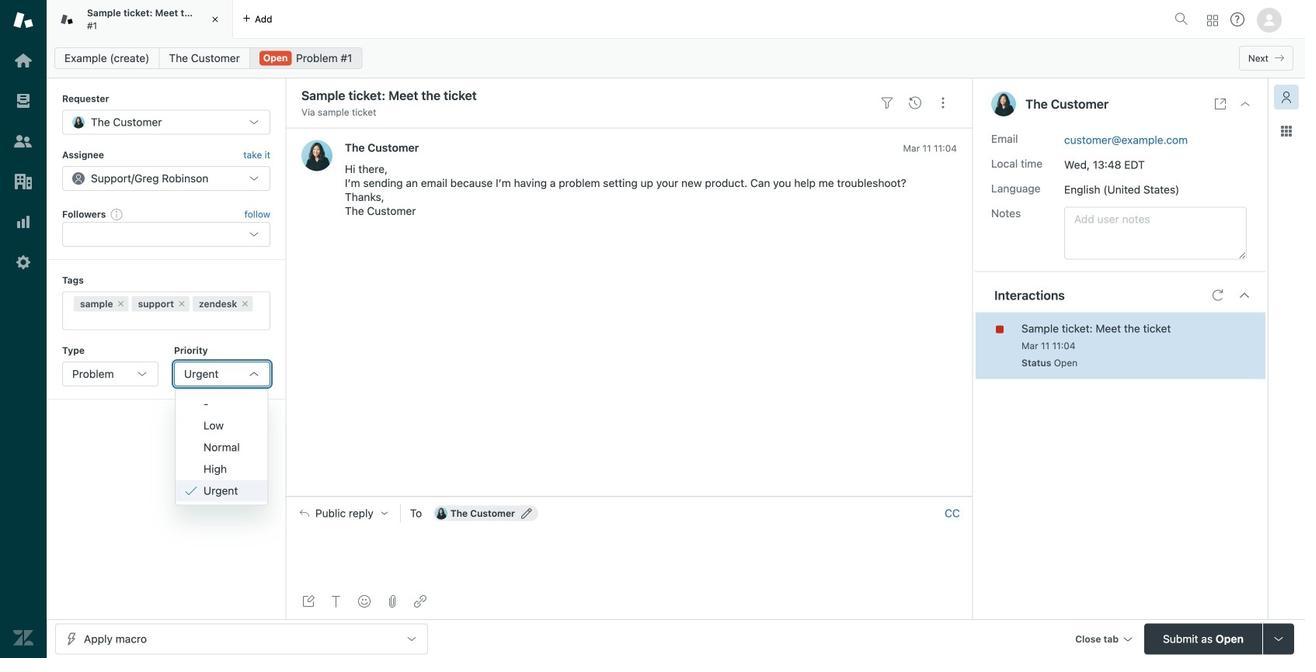 Task type: locate. For each thing, give the bounding box(es) containing it.
close image inside tabs tab list
[[207, 12, 223, 27]]

customer@example.com image
[[435, 508, 447, 520]]

Mar 11 11:04 text field
[[1022, 341, 1076, 352]]

displays possible ticket submission types image
[[1273, 634, 1285, 646]]

zendesk image
[[13, 629, 33, 649]]

view more details image
[[1214, 98, 1227, 110]]

remove image
[[116, 300, 126, 309], [177, 300, 186, 309], [240, 300, 250, 309]]

2 horizontal spatial remove image
[[240, 300, 250, 309]]

zendesk support image
[[13, 10, 33, 30]]

0 vertical spatial close image
[[207, 12, 223, 27]]

events image
[[909, 97, 921, 109]]

customers image
[[13, 131, 33, 152]]

views image
[[13, 91, 33, 111]]

Mar 11 11:04 text field
[[903, 143, 957, 154]]

reporting image
[[13, 212, 33, 232]]

close image
[[207, 12, 223, 27], [1239, 98, 1252, 110]]

insert emojis image
[[358, 596, 371, 608]]

zendesk products image
[[1207, 15, 1218, 26]]

0 horizontal spatial remove image
[[116, 300, 126, 309]]

1 horizontal spatial remove image
[[177, 300, 186, 309]]

tabs tab list
[[47, 0, 1169, 39]]

user image
[[991, 92, 1016, 117]]

get help image
[[1231, 12, 1245, 26]]

customer context image
[[1280, 91, 1293, 103]]

apps image
[[1280, 125, 1293, 138]]

Add user notes text field
[[1064, 207, 1247, 260]]

Subject field
[[298, 86, 870, 105]]

4 option from the top
[[176, 459, 268, 481]]

1 horizontal spatial close image
[[1239, 98, 1252, 110]]

option
[[176, 394, 268, 415], [176, 415, 268, 437], [176, 437, 268, 459], [176, 459, 268, 481]]

hide composer image
[[623, 491, 636, 503]]

add attachment image
[[386, 596, 399, 608]]

0 horizontal spatial close image
[[207, 12, 223, 27]]

add link (cmd k) image
[[414, 596, 427, 608]]

3 remove image from the left
[[240, 300, 250, 309]]

tab
[[47, 0, 233, 39]]

list box
[[175, 390, 269, 506]]



Task type: describe. For each thing, give the bounding box(es) containing it.
organizations image
[[13, 172, 33, 192]]

1 remove image from the left
[[116, 300, 126, 309]]

admin image
[[13, 253, 33, 273]]

main element
[[0, 0, 47, 659]]

secondary element
[[47, 43, 1305, 74]]

get started image
[[13, 51, 33, 71]]

info on adding followers image
[[111, 208, 123, 221]]

3 option from the top
[[176, 437, 268, 459]]

edit user image
[[521, 509, 532, 519]]

avatar image
[[301, 140, 333, 171]]

2 remove image from the left
[[177, 300, 186, 309]]

ticket actions image
[[937, 97, 949, 109]]

filter image
[[881, 97, 894, 109]]

draft mode image
[[302, 596, 315, 608]]

2 option from the top
[[176, 415, 268, 437]]

1 option from the top
[[176, 394, 268, 415]]

format text image
[[330, 596, 343, 608]]

1 vertical spatial close image
[[1239, 98, 1252, 110]]



Task type: vqa. For each thing, say whether or not it's contained in the screenshot.
Tabs tab list
yes



